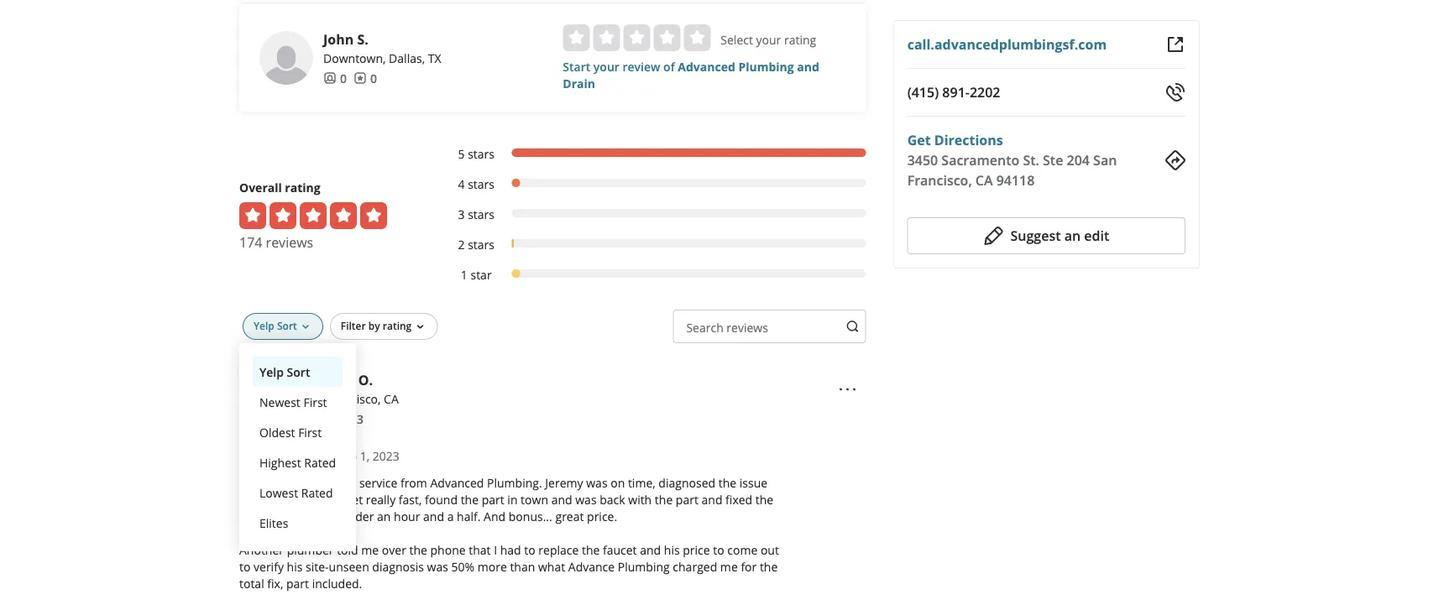 Task type: vqa. For each thing, say whether or not it's contained in the screenshot.
See all within Category group
no



Task type: describe. For each thing, give the bounding box(es) containing it.
over
[[382, 542, 406, 558]]

891-
[[943, 83, 970, 101]]

0 vertical spatial was
[[586, 475, 608, 491]]

told
[[337, 542, 358, 558]]

newest first
[[260, 394, 327, 410]]

elites button
[[253, 508, 343, 538]]

come
[[728, 542, 758, 558]]

94118
[[997, 171, 1035, 189]]

friends element
[[323, 70, 347, 86]]

0 for the reviews element
[[370, 70, 377, 86]]

kitchen
[[286, 492, 326, 508]]

happy
[[275, 475, 309, 491]]

san inside get directions 3450 sacramento st. ste 204 san francisco, ca 94118
[[1094, 151, 1117, 169]]

bonus...
[[509, 508, 553, 524]]

overall rating
[[239, 179, 321, 195]]

done,
[[292, 508, 325, 524]]

yelp sort button
[[243, 313, 323, 340]]

ste
[[1043, 151, 1064, 169]]

more
[[478, 559, 507, 575]]

another
[[239, 542, 284, 558]]

really happy with the service from advanced plumbing. jeremy was on time, diagnosed the issue with my kitchen faucet really fast, found the part in town and was back with the part and fixed the problem. done, in under an hour and a half. and bonus... great price.
[[239, 475, 774, 524]]

1
[[461, 267, 468, 283]]

directions
[[935, 131, 1003, 149]]

diagnosis
[[372, 559, 424, 575]]

3
[[458, 206, 465, 222]]

rating for select your rating
[[784, 31, 817, 47]]

ca inside patricia o. san francisco, ca
[[384, 391, 399, 407]]

0 horizontal spatial his
[[287, 559, 303, 575]]

tx
[[428, 50, 441, 66]]

24 pencil v2 image
[[984, 226, 1004, 246]]

had
[[500, 542, 521, 558]]

1 horizontal spatial in
[[508, 492, 518, 508]]

2 stars
[[458, 236, 495, 252]]

john
[[323, 30, 354, 48]]

great
[[556, 508, 584, 524]]

filter by rating
[[341, 319, 412, 333]]

stars for 5 stars
[[468, 146, 495, 162]]

16 friends v2 image
[[323, 72, 337, 85]]

site-
[[306, 559, 329, 575]]

sep 1, 2023
[[337, 448, 400, 464]]

half.
[[457, 508, 481, 524]]

first for oldest first
[[298, 424, 322, 440]]

patricia
[[303, 371, 355, 389]]

and inside advanced plumbing and drain
[[797, 58, 820, 74]]

problem.
[[239, 508, 289, 524]]

advance
[[568, 559, 615, 575]]

suggest an edit
[[1011, 227, 1110, 245]]

call.advancedplumbingsf.com link
[[908, 35, 1107, 53]]

get directions 3450 sacramento st. ste 204 san francisco, ca 94118
[[908, 131, 1117, 189]]

s.
[[357, 30, 369, 48]]

fixed
[[726, 492, 753, 508]]

the down the out
[[760, 559, 778, 575]]

price.
[[587, 508, 617, 524]]

st.
[[1023, 151, 1040, 169]]

from
[[401, 475, 427, 491]]

(no rating) image
[[563, 24, 711, 51]]

start
[[563, 58, 591, 74]]

and down jeremy
[[552, 492, 572, 508]]

edit
[[1085, 227, 1110, 245]]

what
[[538, 559, 565, 575]]

1,
[[360, 448, 370, 464]]

3450
[[908, 151, 938, 169]]

out
[[761, 542, 779, 558]]

photo of patricia o. image
[[239, 372, 293, 426]]

filter reviews by 4 stars rating element
[[441, 175, 866, 192]]

5 star rating image for 174 reviews
[[239, 202, 387, 229]]

highest rated
[[260, 455, 336, 471]]

the up half.
[[461, 492, 479, 508]]

24 phone v2 image
[[1166, 82, 1186, 102]]

overall
[[239, 179, 282, 195]]

search reviews
[[687, 319, 768, 335]]

0 horizontal spatial 0
[[320, 411, 327, 427]]

yelp sort for yelp sort button
[[260, 364, 310, 380]]

2202
[[970, 83, 1001, 101]]

diagnosed
[[659, 475, 716, 491]]

san inside patricia o. san francisco, ca
[[303, 391, 323, 407]]

of
[[664, 58, 675, 74]]

24 directions v2 image
[[1166, 150, 1186, 170]]

13
[[350, 411, 364, 427]]

patricia o. san francisco, ca
[[303, 371, 399, 407]]

start your review of
[[563, 58, 678, 74]]

4 stars
[[458, 176, 495, 192]]

rating for filter by rating
[[383, 319, 412, 333]]

204
[[1067, 151, 1090, 169]]

elites
[[260, 515, 288, 531]]

really
[[239, 475, 272, 491]]

total
[[239, 576, 264, 592]]

0 for friends element on the left of the page
[[340, 70, 347, 86]]

issue
[[740, 475, 768, 491]]

suggest
[[1011, 227, 1061, 245]]

and inside another plumber told me over the phone that i had to replace the faucet and his price to come out to verify his site-unseen diagnosis was 50% more than what advance plumbing charged me for the total fix, part included.
[[640, 542, 661, 558]]

service
[[359, 475, 397, 491]]

drain
[[563, 75, 595, 91]]

than
[[510, 559, 535, 575]]

i
[[494, 542, 497, 558]]

that
[[469, 542, 491, 558]]

included.
[[312, 576, 362, 592]]

another plumber told me over the phone that i had to replace the faucet and his price to come out to verify his site-unseen diagnosis was 50% more than what advance plumbing charged me for the total fix, part included.
[[239, 542, 779, 592]]

downtown,
[[323, 50, 386, 66]]

1 horizontal spatial his
[[664, 542, 680, 558]]

stars for 4 stars
[[468, 176, 495, 192]]

the down sep
[[338, 475, 356, 491]]

town
[[521, 492, 548, 508]]

john s. downtown, dallas, tx
[[323, 30, 441, 66]]

an inside button
[[1065, 227, 1081, 245]]

0 horizontal spatial in
[[328, 508, 338, 524]]

plumbing.
[[487, 475, 542, 491]]

advanced inside advanced plumbing and drain
[[678, 58, 736, 74]]

16 chevron down v2 image for filter by rating
[[413, 321, 427, 334]]

yelp sort button
[[253, 357, 343, 387]]



Task type: locate. For each thing, give the bounding box(es) containing it.
4
[[458, 176, 465, 192]]

1 vertical spatial your
[[594, 58, 620, 74]]

yelp sort up newest
[[260, 364, 310, 380]]

dallas,
[[389, 50, 425, 66]]

2023
[[373, 448, 400, 464]]

the down time,
[[655, 492, 673, 508]]

sort for yelp sort button
[[287, 364, 310, 380]]

to right price
[[713, 542, 725, 558]]

advanced up found
[[430, 475, 484, 491]]

1 vertical spatial 5 star rating image
[[239, 448, 330, 464]]

filter reviews by 2 stars rating element
[[441, 236, 866, 253]]

rating inside filter by rating popup button
[[383, 319, 412, 333]]

2 horizontal spatial part
[[676, 492, 699, 508]]

oldest first
[[260, 424, 322, 440]]

16 chevron down v2 image right filter by rating
[[413, 321, 427, 334]]

by
[[369, 319, 380, 333]]

sep
[[337, 448, 357, 464]]

2 16 chevron down v2 image from the left
[[413, 321, 427, 334]]

1 horizontal spatial an
[[1065, 227, 1081, 245]]

his
[[664, 542, 680, 558], [287, 559, 303, 575]]

rating right 'overall'
[[285, 179, 321, 195]]

reviews for search reviews
[[727, 319, 768, 335]]

1 vertical spatial reviews
[[727, 319, 768, 335]]

(415)
[[908, 83, 939, 101]]

rating right by
[[383, 319, 412, 333]]

0 vertical spatial sort
[[277, 319, 297, 333]]

and
[[484, 508, 506, 524]]

with down really
[[239, 492, 263, 508]]

0 vertical spatial first
[[304, 394, 327, 410]]

fast,
[[399, 492, 422, 508]]

stars inside "element"
[[468, 206, 495, 222]]

highest rated button
[[253, 448, 343, 478]]

yelp for yelp sort popup button
[[254, 319, 275, 333]]

in
[[508, 492, 518, 508], [328, 508, 338, 524]]

the up the advance
[[582, 542, 600, 558]]

sort up the newest first button
[[287, 364, 310, 380]]

in down "plumbing."
[[508, 492, 518, 508]]

yelp inside popup button
[[254, 319, 275, 333]]

1 vertical spatial plumbing
[[618, 559, 670, 575]]

2 horizontal spatial to
[[713, 542, 725, 558]]

yelp sort inside yelp sort button
[[260, 364, 310, 380]]

0 horizontal spatial with
[[239, 492, 263, 508]]

1 vertical spatial me
[[721, 559, 738, 575]]

plumbing
[[739, 58, 794, 74], [618, 559, 670, 575]]

ca up 2023
[[384, 391, 399, 407]]

5 star rating image down overall rating
[[239, 202, 387, 229]]

first down the newest first button
[[298, 424, 322, 440]]

filter reviews by 5 stars rating element
[[441, 145, 866, 162]]

1 vertical spatial in
[[328, 508, 338, 524]]

ca down sacramento
[[976, 171, 993, 189]]

hour
[[394, 508, 420, 524]]

1 horizontal spatial to
[[524, 542, 536, 558]]

yelp sort for yelp sort popup button
[[254, 319, 297, 333]]

1 vertical spatial an
[[377, 508, 391, 524]]

1 vertical spatial san
[[303, 391, 323, 407]]

faucet
[[329, 492, 363, 508], [603, 542, 637, 558]]

to
[[524, 542, 536, 558], [713, 542, 725, 558], [239, 559, 251, 575]]

plumbing down select your rating
[[739, 58, 794, 74]]

0 vertical spatial rating
[[784, 31, 817, 47]]

1 horizontal spatial francisco,
[[908, 171, 972, 189]]

san right the 204
[[1094, 151, 1117, 169]]

24 external link v2 image
[[1166, 34, 1186, 55]]

1 horizontal spatial reviews
[[727, 319, 768, 335]]

an inside really happy with the service from advanced plumbing. jeremy was on time, diagnosed the issue with my kitchen faucet really fast, found the part in town and was back with the part and fixed the problem. done, in under an hour and a half. and bonus... great price.
[[377, 508, 391, 524]]

rated for lowest rated
[[301, 485, 333, 501]]

1 horizontal spatial faucet
[[603, 542, 637, 558]]

2 5 star rating image from the top
[[239, 448, 330, 464]]

faucet inside another plumber told me over the phone that i had to replace the faucet and his price to come out to verify his site-unseen diagnosis was 50% more than what advance plumbing charged me for the total fix, part included.
[[603, 542, 637, 558]]

rated up done,
[[301, 485, 333, 501]]

yelp inside button
[[260, 364, 284, 380]]

part
[[482, 492, 505, 508], [676, 492, 699, 508], [286, 576, 309, 592]]

1 vertical spatial was
[[576, 492, 597, 508]]

san
[[1094, 151, 1117, 169], [303, 391, 323, 407]]

fix,
[[267, 576, 283, 592]]

50%
[[451, 559, 475, 575]]

the up the fixed on the right bottom
[[719, 475, 737, 491]]

stars for 3 stars
[[468, 206, 495, 222]]

0 vertical spatial plumbing
[[739, 58, 794, 74]]

my
[[266, 492, 283, 508]]

16 chevron down v2 image
[[299, 321, 312, 334], [413, 321, 427, 334]]

174
[[239, 233, 262, 251]]

1 vertical spatial advanced
[[430, 475, 484, 491]]

4 stars from the top
[[468, 236, 495, 252]]

part right fix, at left bottom
[[286, 576, 309, 592]]

None radio
[[563, 24, 590, 51], [623, 24, 650, 51], [654, 24, 681, 51], [563, 24, 590, 51], [623, 24, 650, 51], [654, 24, 681, 51]]

advanced
[[678, 58, 736, 74], [430, 475, 484, 491]]

1 horizontal spatial part
[[482, 492, 505, 508]]

0 horizontal spatial 16 chevron down v2 image
[[299, 321, 312, 334]]

newest first button
[[253, 387, 343, 417]]

0 vertical spatial faucet
[[329, 492, 363, 508]]

part up and
[[482, 492, 505, 508]]

your right select
[[756, 31, 781, 47]]

16 chevron down v2 image inside filter by rating popup button
[[413, 321, 427, 334]]

2 horizontal spatial with
[[628, 492, 652, 508]]

an left edit
[[1065, 227, 1081, 245]]

plumbing inside advanced plumbing and drain
[[739, 58, 794, 74]]

0 right 16 review v2 icon
[[370, 70, 377, 86]]

1 horizontal spatial rating
[[383, 319, 412, 333]]

0 vertical spatial reviews
[[266, 233, 313, 251]]

phone
[[430, 542, 466, 558]]

search image
[[846, 320, 860, 334]]

francisco, up 13
[[326, 391, 381, 407]]

2
[[458, 236, 465, 252]]

yelp sort inside yelp sort popup button
[[254, 319, 297, 333]]

5 star rating image for sep 1, 2023
[[239, 448, 330, 464]]

1 vertical spatial francisco,
[[326, 391, 381, 407]]

sort for yelp sort popup button
[[277, 319, 297, 333]]

stars for 2 stars
[[468, 236, 495, 252]]

select your rating
[[721, 31, 817, 47]]

jeremy
[[545, 475, 583, 491]]

1 vertical spatial ca
[[384, 391, 399, 407]]

and left price
[[640, 542, 661, 558]]

a
[[447, 508, 454, 524]]

0 vertical spatial rated
[[304, 455, 336, 471]]

lowest rated
[[260, 485, 333, 501]]

in right done,
[[328, 508, 338, 524]]

yelp up yelp sort button
[[254, 319, 275, 333]]

3 stars
[[458, 206, 495, 222]]

was
[[586, 475, 608, 491], [576, 492, 597, 508], [427, 559, 448, 575]]

reviews right 174
[[266, 233, 313, 251]]

sort inside popup button
[[277, 319, 297, 333]]

his left price
[[664, 542, 680, 558]]

1 vertical spatial first
[[298, 424, 322, 440]]

0 vertical spatial an
[[1065, 227, 1081, 245]]

None radio
[[593, 24, 620, 51], [684, 24, 711, 51], [593, 24, 620, 51], [684, 24, 711, 51]]

search
[[687, 319, 724, 335]]

photo of john s. image
[[260, 31, 313, 85]]

0 vertical spatial yelp
[[254, 319, 275, 333]]

(415) 891-2202
[[908, 83, 1001, 101]]

0 left 13
[[320, 411, 327, 427]]

0 vertical spatial yelp sort
[[254, 319, 297, 333]]

0 horizontal spatial ca
[[384, 391, 399, 407]]

and left a
[[423, 508, 444, 524]]

call.advancedplumbingsf.com
[[908, 35, 1107, 53]]

1 horizontal spatial 0
[[340, 70, 347, 86]]

1 horizontal spatial advanced
[[678, 58, 736, 74]]

and left the fixed on the right bottom
[[702, 492, 723, 508]]

1 vertical spatial rating
[[285, 179, 321, 195]]

2 vertical spatial was
[[427, 559, 448, 575]]

stars right 5
[[468, 146, 495, 162]]

2 stars from the top
[[468, 176, 495, 192]]

0 vertical spatial ca
[[976, 171, 993, 189]]

1 horizontal spatial ca
[[976, 171, 993, 189]]

was down phone
[[427, 559, 448, 575]]

1 horizontal spatial me
[[721, 559, 738, 575]]

star
[[471, 267, 492, 283]]

yelp for yelp sort button
[[260, 364, 284, 380]]

filter reviews by 3 stars rating element
[[441, 206, 866, 222]]

stars right the 2
[[468, 236, 495, 252]]

1 vertical spatial sort
[[287, 364, 310, 380]]

lowest
[[260, 485, 298, 501]]

reviews for 174 reviews
[[266, 233, 313, 251]]

1 horizontal spatial your
[[756, 31, 781, 47]]

174 reviews
[[239, 233, 313, 251]]

1 horizontal spatial plumbing
[[739, 58, 794, 74]]

part inside another plumber told me over the phone that i had to replace the faucet and his price to come out to verify his site-unseen diagnosis was 50% more than what advance plumbing charged me for the total fix, part included.
[[286, 576, 309, 592]]

first for newest first
[[304, 394, 327, 410]]

to up total
[[239, 559, 251, 575]]

part down diagnosed
[[676, 492, 699, 508]]

first
[[304, 394, 327, 410], [298, 424, 322, 440]]

first down patricia at the left bottom
[[304, 394, 327, 410]]

plumbing inside another plumber told me over the phone that i had to replace the faucet and his price to come out to verify his site-unseen diagnosis was 50% more than what advance plumbing charged me for the total fix, part included.
[[618, 559, 670, 575]]

an
[[1065, 227, 1081, 245], [377, 508, 391, 524]]

francisco, inside get directions 3450 sacramento st. ste 204 san francisco, ca 94118
[[908, 171, 972, 189]]

faucet inside really happy with the service from advanced plumbing. jeremy was on time, diagnosed the issue with my kitchen faucet really fast, found the part in town and was back with the part and fixed the problem. done, in under an hour and a half. and bonus... great price.
[[329, 492, 363, 508]]

san down patricia at the left bottom
[[303, 391, 323, 407]]

0 vertical spatial francisco,
[[908, 171, 972, 189]]

lowest rated button
[[253, 478, 343, 508]]

with down time,
[[628, 492, 652, 508]]

2 horizontal spatial 0
[[370, 70, 377, 86]]

your for select
[[756, 31, 781, 47]]

under
[[341, 508, 374, 524]]

0 inside friends element
[[340, 70, 347, 86]]

oldest
[[260, 424, 295, 440]]

his left 'site-'
[[287, 559, 303, 575]]

francisco, inside patricia o. san francisco, ca
[[326, 391, 381, 407]]

stars right 3
[[468, 206, 495, 222]]

rating
[[784, 31, 817, 47], [285, 179, 321, 195], [383, 319, 412, 333]]

was inside another plumber told me over the phone that i had to replace the faucet and his price to come out to verify his site-unseen diagnosis was 50% more than what advance plumbing charged me for the total fix, part included.
[[427, 559, 448, 575]]

1 5 star rating image from the top
[[239, 202, 387, 229]]

stars
[[468, 146, 495, 162], [468, 176, 495, 192], [468, 206, 495, 222], [468, 236, 495, 252]]

select
[[721, 31, 753, 47]]

1 vertical spatial faucet
[[603, 542, 637, 558]]

verify
[[254, 559, 284, 575]]

faucet up the advance
[[603, 542, 637, 558]]

francisco,
[[908, 171, 972, 189], [326, 391, 381, 407]]

filter reviews by 1 star rating element
[[441, 266, 866, 283]]

unseen
[[329, 559, 369, 575]]

me right told
[[361, 542, 379, 558]]

16 chevron down v2 image for yelp sort
[[299, 321, 312, 334]]

0 horizontal spatial reviews
[[266, 233, 313, 251]]

  text field
[[673, 310, 866, 343]]

yelp up newest
[[260, 364, 284, 380]]

the down issue
[[756, 492, 774, 508]]

your for start
[[594, 58, 620, 74]]

0 horizontal spatial to
[[239, 559, 251, 575]]

me left for
[[721, 559, 738, 575]]

with up kitchen
[[312, 475, 335, 491]]

0 vertical spatial his
[[664, 542, 680, 558]]

0 horizontal spatial me
[[361, 542, 379, 558]]

1 stars from the top
[[468, 146, 495, 162]]

francisco, down "3450"
[[908, 171, 972, 189]]

5
[[458, 146, 465, 162]]

0 horizontal spatial part
[[286, 576, 309, 592]]

rated
[[304, 455, 336, 471], [301, 485, 333, 501]]

filter by rating button
[[330, 313, 438, 340]]

16 chevron down v2 image inside yelp sort popup button
[[299, 321, 312, 334]]

with
[[312, 475, 335, 491], [239, 492, 263, 508], [628, 492, 652, 508]]

to up than
[[524, 542, 536, 558]]

0 vertical spatial me
[[361, 542, 379, 558]]

0 horizontal spatial san
[[303, 391, 323, 407]]

review
[[623, 58, 661, 74]]

advanced right of
[[678, 58, 736, 74]]

0 right 16 friends v2 image
[[340, 70, 347, 86]]

menu image
[[838, 380, 858, 400]]

your right start
[[594, 58, 620, 74]]

and down select your rating
[[797, 58, 820, 74]]

highest
[[260, 455, 301, 471]]

0 vertical spatial in
[[508, 492, 518, 508]]

was left "on"
[[586, 475, 608, 491]]

1 horizontal spatial san
[[1094, 151, 1117, 169]]

1 star
[[461, 267, 492, 283]]

0 vertical spatial san
[[1094, 151, 1117, 169]]

sort up yelp sort button
[[277, 319, 297, 333]]

0 horizontal spatial an
[[377, 508, 391, 524]]

1 vertical spatial yelp sort
[[260, 364, 310, 380]]

0 horizontal spatial rating
[[285, 179, 321, 195]]

found
[[425, 492, 458, 508]]

0 vertical spatial 5 star rating image
[[239, 202, 387, 229]]

was up the price.
[[576, 492, 597, 508]]

0 horizontal spatial plumbing
[[618, 559, 670, 575]]

advanced inside really happy with the service from advanced plumbing. jeremy was on time, diagnosed the issue with my kitchen faucet really fast, found the part in town and was back with the part and fixed the problem. done, in under an hour and a half. and bonus... great price.
[[430, 475, 484, 491]]

yelp sort up yelp sort button
[[254, 319, 297, 333]]

0 horizontal spatial faucet
[[329, 492, 363, 508]]

2 horizontal spatial rating
[[784, 31, 817, 47]]

an down really
[[377, 508, 391, 524]]

5 star rating image down oldest first on the bottom
[[239, 448, 330, 464]]

0 horizontal spatial francisco,
[[326, 391, 381, 407]]

your
[[756, 31, 781, 47], [594, 58, 620, 74]]

really
[[366, 492, 396, 508]]

rating right select
[[784, 31, 817, 47]]

1 horizontal spatial with
[[312, 475, 335, 491]]

stars right 4
[[468, 176, 495, 192]]

1 16 chevron down v2 image from the left
[[299, 321, 312, 334]]

5 star rating image
[[239, 202, 387, 229], [239, 448, 330, 464]]

the
[[338, 475, 356, 491], [719, 475, 737, 491], [461, 492, 479, 508], [655, 492, 673, 508], [756, 492, 774, 508], [409, 542, 427, 558], [582, 542, 600, 558], [760, 559, 778, 575]]

ca inside get directions 3450 sacramento st. ste 204 san francisco, ca 94118
[[976, 171, 993, 189]]

yelp
[[254, 319, 275, 333], [260, 364, 284, 380]]

plumber
[[287, 542, 334, 558]]

yelp sort
[[254, 319, 297, 333], [260, 364, 310, 380]]

1 vertical spatial rated
[[301, 485, 333, 501]]

reviews right 'search'
[[727, 319, 768, 335]]

0 vertical spatial your
[[756, 31, 781, 47]]

rating element
[[563, 24, 711, 51]]

2 vertical spatial rating
[[383, 319, 412, 333]]

0 horizontal spatial your
[[594, 58, 620, 74]]

1 horizontal spatial 16 chevron down v2 image
[[413, 321, 427, 334]]

5 stars
[[458, 146, 495, 162]]

1 vertical spatial yelp
[[260, 364, 284, 380]]

1 vertical spatial his
[[287, 559, 303, 575]]

0 inside the reviews element
[[370, 70, 377, 86]]

sacramento
[[942, 151, 1020, 169]]

time,
[[628, 475, 656, 491]]

the right 'over'
[[409, 542, 427, 558]]

on
[[611, 475, 625, 491]]

3 stars from the top
[[468, 206, 495, 222]]

16 review v2 image
[[354, 72, 367, 85]]

0 vertical spatial advanced
[[678, 58, 736, 74]]

me
[[361, 542, 379, 558], [721, 559, 738, 575]]

reviews
[[266, 233, 313, 251], [727, 319, 768, 335]]

reviews element
[[354, 70, 377, 86]]

0 horizontal spatial advanced
[[430, 475, 484, 491]]

faucet up under
[[329, 492, 363, 508]]

plumbing left charged
[[618, 559, 670, 575]]

rated left sep
[[304, 455, 336, 471]]

rated for highest rated
[[304, 455, 336, 471]]

sort inside button
[[287, 364, 310, 380]]

replace
[[539, 542, 579, 558]]

filter
[[341, 319, 366, 333]]

16 chevron down v2 image up yelp sort button
[[299, 321, 312, 334]]



